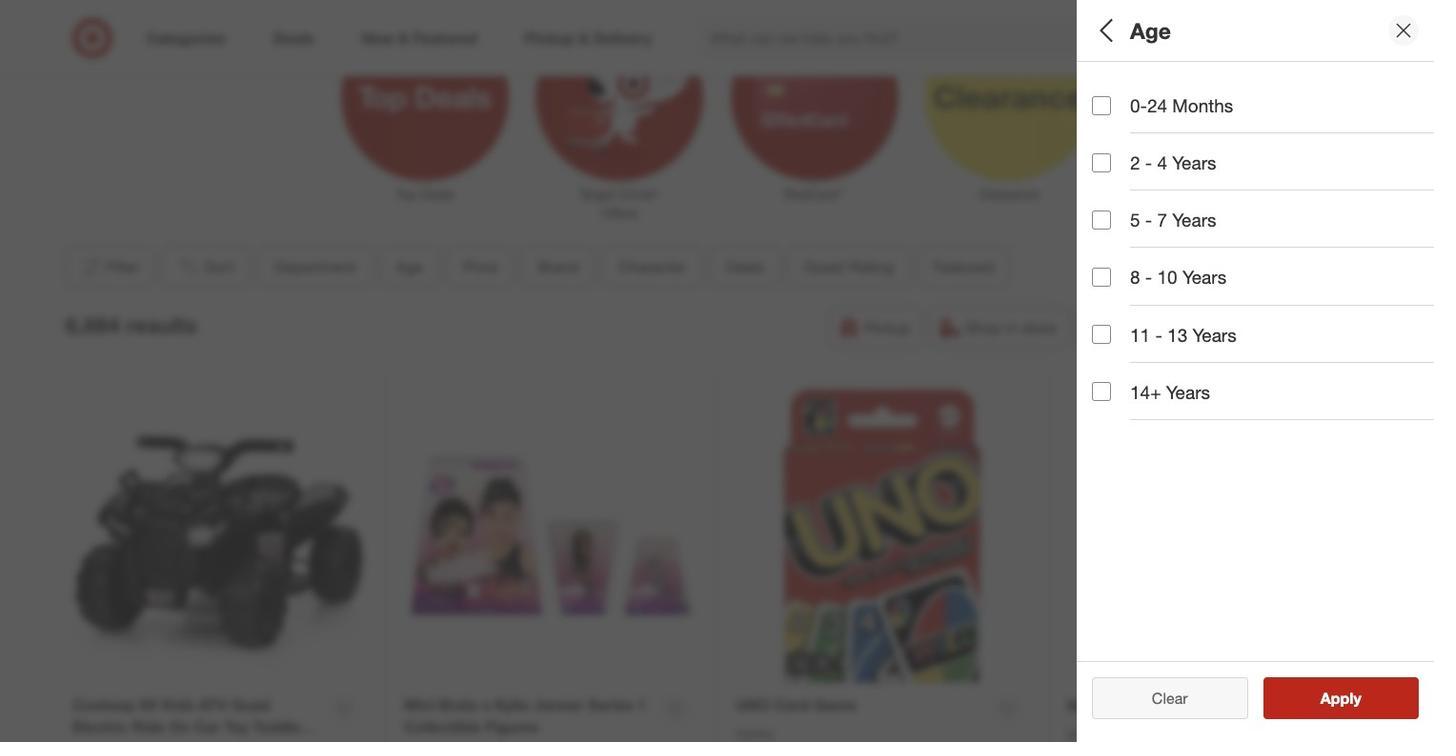 Task type: locate. For each thing, give the bounding box(es) containing it.
- for 11
[[1156, 324, 1163, 346]]

1 vertical spatial age
[[1093, 148, 1126, 170]]

0 horizontal spatial department button
[[258, 246, 372, 288]]

1 vertical spatial character
[[1093, 349, 1178, 370]]

age button down top
[[380, 246, 439, 288]]

1
[[638, 696, 647, 715]]

character button
[[603, 246, 702, 288], [1093, 329, 1435, 396]]

toddler
[[253, 718, 306, 737]]

brand
[[538, 257, 579, 276], [1093, 282, 1144, 304]]

filter
[[106, 257, 140, 276]]

1 vertical spatial price
[[463, 257, 498, 276]]

card
[[775, 696, 810, 715]]

see results
[[1301, 697, 1382, 716]]

mini bratz x kylie jenner series 1 collectible figures image
[[404, 390, 698, 684], [404, 390, 698, 684]]

x
[[482, 696, 490, 715]]

6,664 results
[[65, 312, 197, 339]]

character down 11
[[1093, 349, 1178, 370]]

deals right top
[[421, 186, 455, 202]]

uno
[[736, 696, 770, 715]]

bratz
[[439, 696, 478, 715]]

uno card game
[[736, 696, 857, 715]]

price button inside all filters dialog
[[1093, 195, 1435, 262]]

0 horizontal spatial results
[[126, 312, 197, 339]]

1 horizontal spatial age
[[1093, 148, 1126, 170]]

same
[[1112, 318, 1152, 337]]

6,664
[[65, 312, 120, 339]]

6664
[[1093, 657, 1126, 676]]

uno card game image
[[736, 390, 1030, 684], [736, 390, 1030, 684]]

1 horizontal spatial department button
[[1093, 62, 1435, 129]]

1 horizontal spatial character
[[1093, 349, 1178, 370]]

results inside button
[[1333, 697, 1382, 716]]

results left for
[[1131, 657, 1176, 676]]

all filters dialog
[[1077, 0, 1435, 743]]

0 vertical spatial deals button
[[710, 246, 781, 288]]

toy
[[1203, 657, 1223, 676]]

1 vertical spatial results
[[1131, 657, 1176, 676]]

costway
[[72, 696, 136, 715]]

years for 5 - 7 years
[[1173, 209, 1217, 231]]

years right 13
[[1193, 324, 1237, 346]]

shop in store
[[966, 318, 1057, 337]]

1 vertical spatial deals button
[[1093, 396, 1435, 462]]

same day delivery
[[1112, 318, 1241, 337]]

1 horizontal spatial price button
[[1093, 195, 1435, 262]]

11 - 13 years
[[1131, 324, 1237, 346]]

price button
[[1093, 195, 1435, 262], [447, 246, 514, 288]]

results for see
[[1333, 697, 1382, 716]]

department
[[1093, 82, 1196, 104], [274, 257, 356, 276]]

age dialog
[[1077, 0, 1435, 743]]

0 horizontal spatial department
[[274, 257, 356, 276]]

brand inside all filters dialog
[[1093, 282, 1144, 304]]

mattel link
[[736, 725, 773, 743]]

-
[[1146, 152, 1153, 174], [1146, 209, 1153, 231], [1146, 266, 1153, 288], [1156, 324, 1163, 346]]

results for 6,664
[[126, 312, 197, 339]]

results right see
[[1333, 697, 1382, 716]]

ride
[[132, 718, 165, 737]]

all filters
[[1093, 17, 1184, 43]]

8 - 10 Years checkbox
[[1093, 268, 1112, 287]]

2 vertical spatial results
[[1333, 697, 1382, 716]]

0 vertical spatial results
[[126, 312, 197, 339]]

- right 8
[[1146, 266, 1153, 288]]

department button
[[1093, 62, 1435, 129], [258, 246, 372, 288]]

2 - 4 Years checkbox
[[1093, 153, 1112, 172]]

clear inside all filters dialog
[[1143, 697, 1179, 716]]

1 horizontal spatial department
[[1093, 82, 1196, 104]]

0 vertical spatial deals
[[421, 186, 455, 202]]

deals left guest
[[726, 257, 764, 276]]

rubik's cube
[[1068, 697, 1164, 716]]

1 vertical spatial character button
[[1093, 329, 1435, 396]]

age button
[[1093, 129, 1435, 195], [380, 246, 439, 288]]

2 vertical spatial deals
[[1093, 415, 1141, 437]]

clearance link
[[912, 10, 1107, 204]]

1 vertical spatial brand
[[1093, 282, 1144, 304]]

age
[[1131, 17, 1172, 43], [1093, 148, 1126, 170], [396, 257, 423, 276]]

1 horizontal spatial age button
[[1093, 129, 1435, 195]]

years right 4
[[1173, 152, 1217, 174]]

1 horizontal spatial deals button
[[1093, 396, 1435, 462]]

0 vertical spatial department button
[[1093, 62, 1435, 129]]

costway 6v kids atv quad electric ride on car toy toddler with led light mp3 image
[[72, 390, 366, 684], [72, 390, 366, 684]]

deals down 14+ years checkbox at the right of the page
[[1093, 415, 1141, 437]]

1 vertical spatial deals
[[726, 257, 764, 276]]

price
[[1093, 215, 1137, 237], [463, 257, 498, 276]]

0 horizontal spatial price button
[[447, 246, 514, 288]]

years right 10
[[1183, 266, 1227, 288]]

- right 11
[[1156, 324, 1163, 346]]

13
[[1168, 324, 1188, 346]]

1 horizontal spatial deals
[[726, 257, 764, 276]]

- for 5
[[1146, 209, 1153, 231]]

5 - 7 years
[[1131, 209, 1217, 231]]

character inside all filters dialog
[[1093, 349, 1178, 370]]

see results button
[[1264, 685, 1419, 727]]

redcard™
[[785, 186, 845, 202]]

0 vertical spatial age
[[1131, 17, 1172, 43]]

0 vertical spatial department
[[1093, 82, 1196, 104]]

5 - 7 Years checkbox
[[1093, 211, 1112, 230]]

apply button
[[1264, 678, 1419, 720]]

1 horizontal spatial price
[[1093, 215, 1137, 237]]

- right the 5 at right top
[[1146, 209, 1153, 231]]

2 horizontal spatial age
[[1131, 17, 1172, 43]]

mattel
[[736, 726, 773, 742]]

clear
[[1152, 689, 1188, 708], [1143, 697, 1179, 716]]

years right 7
[[1173, 209, 1217, 231]]

deals button
[[710, 246, 781, 288], [1093, 396, 1435, 462]]

0 vertical spatial brand
[[538, 257, 579, 276]]

jenner
[[534, 696, 584, 715]]

all
[[1183, 697, 1198, 716]]

years for 2 - 4 years
[[1173, 152, 1217, 174]]

see
[[1301, 697, 1328, 716]]

character down offers
[[619, 257, 686, 276]]

6v
[[140, 696, 158, 715]]

1 horizontal spatial character button
[[1093, 329, 1435, 396]]

1 horizontal spatial brand
[[1093, 282, 1144, 304]]

10
[[1158, 266, 1178, 288]]

2 vertical spatial age
[[396, 257, 423, 276]]

0 horizontal spatial brand
[[538, 257, 579, 276]]

rubik's cube image
[[1068, 390, 1362, 685], [1068, 390, 1362, 685]]

0 horizontal spatial character
[[619, 257, 686, 276]]

clear for clear
[[1152, 689, 1188, 708]]

0 horizontal spatial price
[[463, 257, 498, 276]]

age button down months
[[1093, 129, 1435, 195]]

1 vertical spatial department
[[274, 257, 356, 276]]

deals
[[1228, 657, 1264, 676]]

deals button inside all filters dialog
[[1093, 396, 1435, 462]]

1 horizontal spatial brand button
[[1093, 262, 1435, 329]]

years
[[1173, 152, 1217, 174], [1173, 209, 1217, 231], [1183, 266, 1227, 288], [1193, 324, 1237, 346], [1167, 381, 1211, 403]]

1 horizontal spatial results
[[1131, 657, 1176, 676]]

14+
[[1131, 381, 1162, 403]]

clear inside age 'dialog'
[[1152, 689, 1188, 708]]

11 - 13 Years checkbox
[[1093, 325, 1112, 344]]

1 vertical spatial age button
[[380, 246, 439, 288]]

age left the 2
[[1093, 148, 1126, 170]]

kylie
[[495, 696, 530, 715]]

24
[[1148, 94, 1168, 116]]

featured button
[[917, 246, 1010, 288]]

age right all
[[1131, 17, 1172, 43]]

top
[[396, 186, 417, 202]]

store
[[1022, 318, 1057, 337]]

2 horizontal spatial deals
[[1093, 415, 1141, 437]]

What can we help you find? suggestions appear below search field
[[699, 17, 1133, 59]]

0-24 Months checkbox
[[1093, 96, 1112, 115]]

2 horizontal spatial results
[[1333, 697, 1382, 716]]

results
[[126, 312, 197, 339], [1131, 657, 1176, 676], [1333, 697, 1382, 716]]

0 horizontal spatial age
[[396, 257, 423, 276]]

years for 8 - 10 years
[[1183, 266, 1227, 288]]

brand button
[[521, 246, 595, 288], [1093, 262, 1435, 329]]

0 vertical spatial price
[[1093, 215, 1137, 237]]

age down top
[[396, 257, 423, 276]]

search
[[1119, 30, 1165, 49]]

0 horizontal spatial deals
[[421, 186, 455, 202]]

1 vertical spatial department button
[[258, 246, 372, 288]]

pickup
[[864, 318, 911, 337]]

clear all button
[[1093, 685, 1248, 727]]

- for 2
[[1146, 152, 1153, 174]]

kids
[[162, 696, 195, 715]]

0 horizontal spatial character button
[[603, 246, 702, 288]]

sort button
[[162, 246, 250, 288]]

- left 4
[[1146, 152, 1153, 174]]

results right the 6,664
[[126, 312, 197, 339]]

7
[[1158, 209, 1168, 231]]

0 vertical spatial age button
[[1093, 129, 1435, 195]]



Task type: describe. For each thing, give the bounding box(es) containing it.
months
[[1173, 94, 1234, 116]]

0 horizontal spatial brand button
[[521, 246, 595, 288]]

8 - 10 years
[[1131, 266, 1227, 288]]

car
[[194, 718, 220, 737]]

deals inside top deals link
[[421, 186, 455, 202]]

0-24 months
[[1131, 94, 1234, 116]]

guest rating
[[804, 257, 894, 276]]

results for 6664
[[1131, 657, 1176, 676]]

series
[[588, 696, 634, 715]]

0 horizontal spatial age button
[[380, 246, 439, 288]]

game
[[814, 696, 857, 715]]

0 vertical spatial character button
[[603, 246, 702, 288]]

0 vertical spatial character
[[619, 257, 686, 276]]

guest rating button
[[788, 246, 910, 288]]

age inside all filters dialog
[[1093, 148, 1126, 170]]

target
[[579, 186, 616, 202]]

quad
[[231, 696, 270, 715]]

same day delivery button
[[1077, 307, 1254, 349]]

mini bratz x kylie jenner series 1 collectible figures link
[[404, 695, 653, 738]]

mini bratz x kylie jenner series 1 collectible figures
[[404, 696, 647, 737]]

atv
[[199, 696, 227, 715]]

toy
[[224, 718, 249, 737]]

price inside all filters dialog
[[1093, 215, 1137, 237]]

clear for clear all
[[1143, 697, 1179, 716]]

light
[[142, 739, 179, 743]]

age inside 'dialog'
[[1131, 17, 1172, 43]]

clear button
[[1093, 678, 1248, 720]]

in
[[1006, 318, 1018, 337]]

offers
[[602, 205, 638, 221]]

14+ Years checkbox
[[1093, 383, 1112, 402]]

5
[[1131, 209, 1141, 231]]

filter button
[[65, 246, 154, 288]]

apply
[[1321, 689, 1362, 708]]

figures
[[485, 718, 539, 737]]

top deals
[[396, 186, 455, 202]]

sort
[[205, 257, 234, 276]]

0 horizontal spatial deals button
[[710, 246, 781, 288]]

electric
[[72, 718, 128, 737]]

rubik's
[[1068, 697, 1121, 716]]

clearance
[[979, 186, 1040, 202]]

deals inside all filters dialog
[[1093, 415, 1141, 437]]

department inside all filters dialog
[[1093, 82, 1196, 104]]

costway 6v kids atv quad electric ride on car toy toddler with led light mp3 link
[[72, 695, 321, 743]]

filters
[[1125, 17, 1184, 43]]

all
[[1093, 17, 1119, 43]]

cube
[[1125, 697, 1164, 716]]

pickup button
[[829, 307, 923, 349]]

rating
[[849, 257, 894, 276]]

0-
[[1131, 94, 1148, 116]]

top deals link
[[328, 10, 523, 204]]

2
[[1131, 152, 1141, 174]]

mini
[[404, 696, 435, 715]]

- for 8
[[1146, 266, 1153, 288]]

redcard™ link
[[717, 10, 912, 204]]

target circle™ offers
[[579, 186, 661, 221]]

4
[[1158, 152, 1168, 174]]

6664 results for toy deals
[[1093, 657, 1264, 676]]

day
[[1156, 318, 1182, 337]]

2 - 4 years
[[1131, 152, 1217, 174]]

with
[[72, 739, 103, 743]]

years right "14+"
[[1167, 381, 1211, 403]]

age button inside all filters dialog
[[1093, 129, 1435, 195]]

search button
[[1119, 17, 1165, 63]]

collectible
[[404, 718, 481, 737]]

guest
[[804, 257, 845, 276]]

for
[[1180, 657, 1198, 676]]

rubik's cube link
[[1068, 696, 1164, 718]]

11
[[1131, 324, 1151, 346]]

featured
[[934, 257, 994, 276]]

clear all
[[1143, 697, 1198, 716]]

costway 6v kids atv quad electric ride on car toy toddler with led light mp3
[[72, 696, 306, 743]]

led
[[107, 739, 138, 743]]

years for 11 - 13 years
[[1193, 324, 1237, 346]]

8
[[1131, 266, 1141, 288]]

mp3
[[183, 739, 215, 743]]

14+ years
[[1131, 381, 1211, 403]]

shop
[[966, 318, 1002, 337]]

circle™
[[619, 186, 661, 202]]

shop in store button
[[931, 307, 1069, 349]]



Task type: vqa. For each thing, say whether or not it's contained in the screenshot.
all filters Dialog at right
yes



